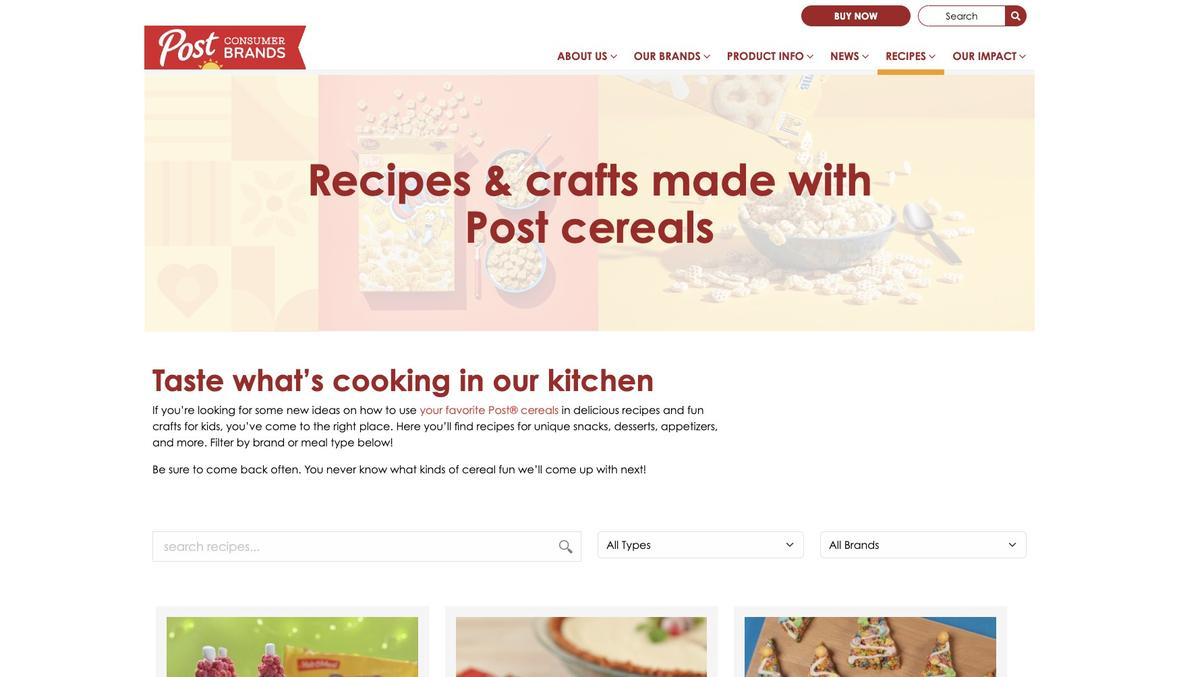 Task type: locate. For each thing, give the bounding box(es) containing it.
your
[[420, 403, 443, 417]]

our brands
[[634, 49, 701, 63]]

you
[[304, 463, 323, 476]]

1 horizontal spatial our
[[953, 49, 975, 63]]

about us
[[557, 49, 607, 63]]

now
[[854, 10, 878, 22]]

0 vertical spatial crafts
[[525, 153, 639, 206]]

0 vertical spatial recipes
[[886, 49, 926, 63]]

kitchen
[[547, 362, 654, 398]]

on
[[343, 403, 357, 417]]

come down the "filter"
[[206, 463, 238, 476]]

brand
[[253, 436, 285, 449]]

our for our impact
[[953, 49, 975, 63]]

we'll
[[518, 463, 542, 476]]

our for our brands
[[634, 49, 656, 63]]

kinds
[[420, 463, 446, 476]]

here
[[396, 420, 421, 433]]

0 vertical spatial and
[[663, 403, 684, 417]]

or
[[288, 436, 298, 449]]

0 horizontal spatial crafts
[[152, 420, 181, 433]]

buy now menu item
[[801, 5, 911, 26]]

0 vertical spatial cereals
[[560, 201, 715, 253]]

product
[[727, 49, 776, 63]]

come
[[265, 420, 296, 433], [206, 463, 238, 476], [545, 463, 577, 476]]

more.
[[177, 436, 207, 449]]

recipes up the desserts,
[[622, 403, 660, 417]]

1 horizontal spatial crafts
[[525, 153, 639, 206]]

1 vertical spatial recipes
[[307, 153, 472, 206]]

search image
[[1011, 12, 1021, 22]]

1 vertical spatial in
[[562, 403, 570, 417]]

to left the the
[[299, 420, 310, 433]]

crafts inside in delicious recipes and fun crafts for kids, you've come to the right place. here you'll find recipes for unique snacks, desserts, appetizers, and more. filter by brand or meal type below!
[[152, 420, 181, 433]]

0 vertical spatial recipes
[[622, 403, 660, 417]]

1 vertical spatial with
[[596, 463, 618, 476]]

1 vertical spatial fun
[[499, 463, 515, 476]]

our left the impact
[[953, 49, 975, 63]]

1 horizontal spatial recipes
[[622, 403, 660, 417]]

0 vertical spatial to
[[385, 403, 396, 417]]

come left up
[[545, 463, 577, 476]]

0 vertical spatial fun
[[687, 403, 704, 417]]

type
[[331, 436, 355, 449]]

favorite
[[446, 403, 485, 417]]

fun up the appetizers,
[[687, 403, 704, 417]]

0 horizontal spatial for
[[184, 420, 198, 433]]

0 vertical spatial in
[[459, 362, 484, 398]]

and
[[663, 403, 684, 417], [152, 436, 174, 449]]

1 vertical spatial cereals
[[521, 403, 559, 417]]

the
[[313, 420, 330, 433]]

1 our from the left
[[634, 49, 656, 63]]

recipes & crafts made with post cereals
[[307, 153, 872, 253]]

1 vertical spatial to
[[299, 420, 310, 433]]

next!
[[621, 463, 646, 476]]

meal
[[301, 436, 328, 449]]

1 horizontal spatial to
[[299, 420, 310, 433]]

0 horizontal spatial in
[[459, 362, 484, 398]]

2 horizontal spatial to
[[385, 403, 396, 417]]

menu
[[549, 42, 1035, 75]]

brands
[[659, 49, 701, 63]]

cereals
[[560, 201, 715, 253], [521, 403, 559, 417]]

Search text field
[[918, 5, 1006, 26]]

for up more.
[[184, 420, 198, 433]]

fun left we'll
[[499, 463, 515, 476]]

recipes down your favorite post® cereals link
[[477, 420, 514, 433]]

2 our from the left
[[953, 49, 975, 63]]

1 horizontal spatial fun
[[687, 403, 704, 417]]

post
[[465, 201, 548, 253]]

0 horizontal spatial fun
[[499, 463, 515, 476]]

appetizers,
[[661, 420, 718, 433]]

fun
[[687, 403, 704, 417], [499, 463, 515, 476]]

for down post®
[[517, 420, 531, 433]]

our
[[493, 362, 539, 398]]

recipes
[[886, 49, 926, 63], [307, 153, 472, 206]]

you're
[[161, 403, 195, 417]]

in up favorite
[[459, 362, 484, 398]]

in up the unique
[[562, 403, 570, 417]]

be sure to come back often. you never know what kinds of cereal fun we'll come up with next!
[[152, 463, 646, 476]]

crafts inside recipes & crafts made with post cereals
[[525, 153, 639, 206]]

impact
[[978, 49, 1017, 63]]

1 horizontal spatial with
[[788, 153, 872, 206]]

for up you've
[[238, 403, 252, 417]]

for
[[238, 403, 252, 417], [184, 420, 198, 433], [517, 420, 531, 433]]

to
[[385, 403, 396, 417], [299, 420, 310, 433], [193, 463, 203, 476]]

right
[[333, 420, 356, 433]]

1 vertical spatial crafts
[[152, 420, 181, 433]]

0 horizontal spatial and
[[152, 436, 174, 449]]

below!
[[357, 436, 393, 449]]

2 vertical spatial to
[[193, 463, 203, 476]]

our impact link
[[945, 42, 1035, 75]]

know
[[359, 463, 387, 476]]

menu containing about us
[[549, 42, 1035, 75]]

None search field
[[918, 5, 1027, 26]]

often.
[[271, 463, 301, 476]]

&
[[484, 153, 513, 206]]

taste what's cooking in our kitchen
[[152, 362, 654, 398]]

0 vertical spatial with
[[788, 153, 872, 206]]

0 horizontal spatial recipes
[[307, 153, 472, 206]]

info
[[779, 49, 804, 63]]

how
[[360, 403, 382, 417]]

our impact
[[953, 49, 1017, 63]]

with inside recipes & crafts made with post cereals
[[788, 153, 872, 206]]

0 horizontal spatial recipes
[[477, 420, 514, 433]]

1 horizontal spatial in
[[562, 403, 570, 417]]

search recipes... text field
[[152, 532, 581, 562]]

our left brands
[[634, 49, 656, 63]]

1 vertical spatial and
[[152, 436, 174, 449]]

what's
[[233, 362, 324, 398]]

crafts
[[525, 153, 639, 206], [152, 420, 181, 433]]

1 horizontal spatial cereals
[[560, 201, 715, 253]]

and up be
[[152, 436, 174, 449]]

cooking
[[332, 362, 451, 398]]

fruity pebbles holiday trees recipe image
[[745, 617, 996, 677]]

1 horizontal spatial recipes
[[886, 49, 926, 63]]

to left use
[[385, 403, 396, 417]]

in
[[459, 362, 484, 398], [562, 403, 570, 417]]

find
[[454, 420, 474, 433]]

with
[[788, 153, 872, 206], [596, 463, 618, 476]]

product info
[[727, 49, 804, 63]]

recipes for recipes & crafts made with post cereals
[[307, 153, 472, 206]]

recipes inside recipes & crafts made with post cereals
[[307, 153, 472, 206]]

news
[[830, 49, 859, 63]]

1 horizontal spatial for
[[238, 403, 252, 417]]

what
[[390, 463, 417, 476]]

to right the sure
[[193, 463, 203, 476]]

malt-o-meal® santa hats recipe image
[[167, 617, 418, 677]]

product info link
[[719, 42, 822, 75]]

recipes
[[622, 403, 660, 417], [477, 420, 514, 433]]

made
[[651, 153, 776, 206]]

sure
[[169, 463, 190, 476]]

and up the appetizers,
[[663, 403, 684, 417]]

1 vertical spatial recipes
[[477, 420, 514, 433]]

back
[[240, 463, 268, 476]]

come down 'some'
[[265, 420, 296, 433]]

some
[[255, 403, 283, 417]]

snacks,
[[573, 420, 611, 433]]

0 horizontal spatial our
[[634, 49, 656, 63]]

1 horizontal spatial come
[[265, 420, 296, 433]]

our
[[634, 49, 656, 63], [953, 49, 975, 63]]



Task type: vqa. For each thing, say whether or not it's contained in the screenshot.
smile,
no



Task type: describe. For each thing, give the bounding box(es) containing it.
our brands link
[[626, 42, 719, 75]]

buy now link
[[801, 5, 911, 26]]

ideas
[[312, 403, 340, 417]]

in inside in delicious recipes and fun crafts for kids, you've come to the right place. here you'll find recipes for unique snacks, desserts, appetizers, and more. filter by brand or meal type below!
[[562, 403, 570, 417]]

post consumer brands image
[[144, 26, 306, 69]]

0 horizontal spatial come
[[206, 463, 238, 476]]

to inside in delicious recipes and fun crafts for kids, you've come to the right place. here you'll find recipes for unique snacks, desserts, appetizers, and more. filter by brand or meal type below!
[[299, 420, 310, 433]]

fun inside in delicious recipes and fun crafts for kids, you've come to the right place. here you'll find recipes for unique snacks, desserts, appetizers, and more. filter by brand or meal type below!
[[687, 403, 704, 417]]

cereals inside recipes & crafts made with post cereals
[[560, 201, 715, 253]]

by
[[237, 436, 250, 449]]

unique
[[534, 420, 570, 433]]

never
[[326, 463, 356, 476]]

taste
[[152, 362, 224, 398]]

buy now
[[834, 10, 878, 22]]

up
[[580, 463, 593, 476]]

come inside in delicious recipes and fun crafts for kids, you've come to the right place. here you'll find recipes for unique snacks, desserts, appetizers, and more. filter by brand or meal type below!
[[265, 420, 296, 433]]

0 horizontal spatial with
[[596, 463, 618, 476]]

use
[[399, 403, 417, 417]]

you'll
[[424, 420, 451, 433]]

in delicious recipes and fun crafts for kids, you've come to the right place. here you'll find recipes for unique snacks, desserts, appetizers, and more. filter by brand or meal type below!
[[152, 403, 718, 449]]

2 horizontal spatial for
[[517, 420, 531, 433]]

if
[[152, 403, 158, 417]]

cereal
[[462, 463, 496, 476]]

1 horizontal spatial and
[[663, 403, 684, 417]]

recipes link
[[878, 42, 945, 75]]

about us link
[[549, 42, 626, 75]]

kids,
[[201, 420, 223, 433]]

if you're looking for some new ideas on how to use your favorite post® cereals
[[152, 403, 559, 417]]

place.
[[359, 420, 393, 433]]

recipes for recipes
[[886, 49, 926, 63]]

us
[[595, 49, 607, 63]]

desserts,
[[614, 420, 658, 433]]

buy
[[834, 10, 852, 22]]

2 horizontal spatial come
[[545, 463, 577, 476]]

of
[[449, 463, 459, 476]]

0 horizontal spatial to
[[193, 463, 203, 476]]

your favorite post® cereals link
[[420, 403, 559, 417]]

0 horizontal spatial cereals
[[521, 403, 559, 417]]

new
[[286, 403, 309, 417]]

news link
[[822, 42, 878, 75]]

grape nuts greek yogurt pie recipe image
[[456, 617, 707, 677]]

filter
[[210, 436, 234, 449]]

post®
[[488, 403, 518, 417]]

about
[[557, 49, 592, 63]]

looking
[[198, 403, 235, 417]]

be
[[152, 463, 166, 476]]

a photo of a box and bowls of waffle crisp next to a photo of honeycombs being poured into a bowl image
[[144, 75, 1035, 332]]

you've
[[226, 420, 262, 433]]

delicious
[[573, 403, 619, 417]]



